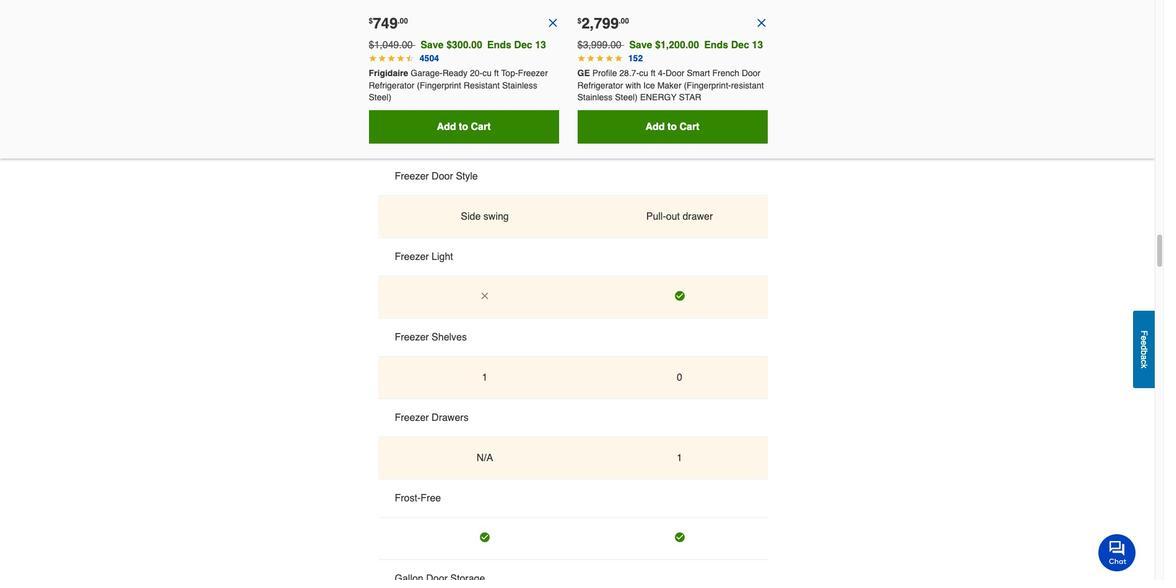Task type: describe. For each thing, give the bounding box(es) containing it.
(fingerprint-
[[684, 80, 731, 90]]

freezer for freezer drawers
[[395, 412, 429, 424]]

00 for 749
[[400, 17, 408, 25]]

2 e from the top
[[1140, 341, 1150, 345]]

1 to from the left
[[459, 121, 468, 132]]

1 for n/a
[[677, 453, 683, 464]]

style
[[456, 171, 478, 182]]

4-
[[658, 68, 666, 78]]

save $300.00 ends dec 13
[[421, 40, 546, 51]]

00 for 2,799
[[621, 17, 629, 25]]

2,799
[[582, 15, 619, 32]]

. for 2,799
[[619, 17, 621, 25]]

with
[[626, 80, 641, 90]]

5 out of 5 stars image for 1st 5 out of 5 stars element from the right
[[615, 55, 623, 62]]

side
[[461, 211, 481, 222]]

stainless inside garage-ready 20-cu ft top-freezer refrigerator (fingerprint resistant stainless steel)
[[502, 80, 538, 90]]

profile 28.7-cu ft 4-door smart french door refrigerator with ice maker (fingerprint-resistant stainless steel) energy star
[[578, 68, 767, 102]]

save for 749
[[421, 40, 444, 51]]

0 horizontal spatial door
[[432, 171, 453, 182]]

resistant
[[731, 80, 764, 90]]

1 add from the left
[[437, 121, 456, 132]]

ge
[[578, 68, 590, 78]]

1 vertical spatial no image
[[480, 291, 490, 301]]

3 4.5 out of 5 stars image from the left
[[407, 55, 414, 62]]

energy
[[640, 92, 677, 102]]

2 5 out of 5 stars element from the left
[[587, 55, 595, 62]]

3 5 out of 5 stars element from the left
[[597, 55, 604, 62]]

1 4.5 out of 5 stars image from the left
[[369, 55, 376, 62]]

2
[[482, 50, 488, 61]]

d
[[1140, 345, 1150, 350]]

freezer shelves
[[395, 332, 467, 343]]

1 vertical spatial n/a
[[477, 453, 493, 464]]

$1,200.00
[[655, 40, 700, 51]]

ready
[[443, 68, 468, 78]]

5 out of 5 stars image for 2nd 5 out of 5 stars element from the left
[[587, 55, 595, 62]]

2 yes image from the left
[[675, 533, 685, 543]]

1 add to cart button from the left
[[369, 110, 559, 144]]

1 for 2
[[677, 50, 683, 61]]

dec for 2,799
[[732, 40, 750, 51]]

swing
[[484, 211, 509, 222]]

20-
[[470, 68, 483, 78]]

$1,049.00
[[369, 40, 413, 51]]

dec for 749
[[514, 40, 533, 51]]

light
[[432, 251, 453, 263]]

drawers
[[432, 412, 469, 424]]

$ for 2,799
[[578, 17, 582, 25]]

freezer inside garage-ready 20-cu ft top-freezer refrigerator (fingerprint resistant stainless steel)
[[518, 68, 548, 78]]

ft inside profile 28.7-cu ft 4-door smart french door refrigerator with ice maker (fingerprint-resistant stainless steel) energy star
[[651, 68, 656, 78]]

save for 2,799
[[630, 40, 653, 51]]

f e e d b a c k
[[1140, 330, 1150, 369]]

chat invite button image
[[1099, 534, 1137, 572]]

4504
[[420, 53, 439, 63]]

freezer for freezer shelves
[[395, 332, 429, 343]]

save $1,200.00 ends dec 13
[[630, 40, 763, 51]]

freezer light
[[395, 251, 453, 263]]

freezer door style
[[395, 171, 478, 182]]

maker
[[658, 80, 682, 90]]

f e e d b a c k button
[[1134, 311, 1155, 388]]

b
[[1140, 350, 1150, 355]]

5 out of 5 stars image for second 5 out of 5 stars element from the right
[[606, 55, 613, 62]]

0 vertical spatial n/a
[[672, 131, 688, 142]]

1 horizontal spatial door
[[666, 68, 685, 78]]

frost-free
[[395, 493, 441, 504]]

3 4.5 out of 5 stars element from the left
[[388, 55, 395, 62]]

4 4.5 out of 5 stars element from the left
[[397, 55, 405, 62]]

1 4.5 out of 5 stars element from the left
[[369, 55, 376, 62]]

0 horizontal spatial 0
[[482, 131, 488, 142]]

$3,999.00
[[578, 40, 622, 51]]

a
[[1140, 355, 1150, 360]]

star
[[679, 92, 702, 102]]

1 e from the top
[[1140, 336, 1150, 341]]

$300.00
[[447, 40, 483, 51]]

5 out of 5 stars image
[[597, 55, 604, 62]]

2 add to cart button from the left
[[578, 110, 768, 144]]

2 4.5 out of 5 stars element from the left
[[378, 55, 386, 62]]

2 4.5 out of 5 stars image from the left
[[388, 55, 395, 62]]

free
[[421, 493, 441, 504]]

out
[[666, 211, 680, 222]]

stainless inside profile 28.7-cu ft 4-door smart french door refrigerator with ice maker (fingerprint-resistant stainless steel) energy star
[[578, 92, 613, 102]]

1 yes image from the left
[[480, 533, 490, 543]]



Task type: vqa. For each thing, say whether or not it's contained in the screenshot.
Freezer Light
yes



Task type: locate. For each thing, give the bounding box(es) containing it.
ends
[[487, 40, 512, 51], [705, 40, 729, 51]]

cu inside profile 28.7-cu ft 4-door smart french door refrigerator with ice maker (fingerprint-resistant stainless steel) energy star
[[640, 68, 649, 78]]

$ 749 . 00
[[369, 15, 408, 32]]

0 horizontal spatial ends
[[487, 40, 512, 51]]

2 vertical spatial 1
[[677, 453, 683, 464]]

0 horizontal spatial add to cart
[[437, 121, 491, 132]]

0 horizontal spatial cu
[[483, 68, 492, 78]]

5 4.5 out of 5 stars element from the left
[[407, 55, 414, 62]]

13 down no icon
[[752, 40, 763, 51]]

2 dec from the left
[[732, 40, 750, 51]]

1 horizontal spatial add
[[646, 121, 665, 132]]

1 vertical spatial stainless
[[578, 92, 613, 102]]

resistant
[[464, 80, 500, 90]]

2 to from the left
[[668, 121, 677, 132]]

door
[[666, 68, 685, 78], [742, 68, 761, 78], [432, 171, 453, 182]]

1 horizontal spatial add to cart
[[646, 121, 700, 132]]

0 horizontal spatial ft
[[494, 68, 499, 78]]

yes image
[[675, 291, 685, 301]]

1 ft from the left
[[494, 68, 499, 78]]

save up 152
[[630, 40, 653, 51]]

2 save from the left
[[630, 40, 653, 51]]

. inside $ 2,799 . 00
[[619, 17, 621, 25]]

0 horizontal spatial to
[[459, 121, 468, 132]]

0 horizontal spatial 13
[[535, 40, 546, 51]]

refrigerator inside garage-ready 20-cu ft top-freezer refrigerator (fingerprint resistant stainless steel)
[[369, 80, 415, 90]]

2 cu from the left
[[640, 68, 649, 78]]

cart
[[471, 121, 491, 132], [680, 121, 700, 132]]

0 horizontal spatial refrigerator
[[369, 80, 415, 90]]

stainless
[[502, 80, 538, 90], [578, 92, 613, 102]]

2 horizontal spatial 4.5 out of 5 stars image
[[407, 55, 414, 62]]

stainless down 'profile'
[[578, 92, 613, 102]]

2 13 from the left
[[752, 40, 763, 51]]

freezer for freezer door style
[[395, 171, 429, 182]]

pull-out drawer
[[647, 211, 713, 222]]

$ inside $ 2,799 . 00
[[578, 17, 582, 25]]

0 horizontal spatial add to cart button
[[369, 110, 559, 144]]

0 horizontal spatial add
[[437, 121, 456, 132]]

0 vertical spatial no image
[[547, 17, 559, 29]]

1 refrigerator from the left
[[369, 80, 415, 90]]

add to cart for 1st add to cart button from the right
[[646, 121, 700, 132]]

2 add from the left
[[646, 121, 665, 132]]

4 5 out of 5 stars element from the left
[[606, 55, 613, 62]]

2 horizontal spatial door
[[742, 68, 761, 78]]

1 save from the left
[[421, 40, 444, 51]]

5 out of 5 stars element
[[578, 55, 585, 62], [587, 55, 595, 62], [597, 55, 604, 62], [606, 55, 613, 62], [615, 55, 623, 62]]

(fingerprint
[[417, 80, 461, 90]]

0 horizontal spatial 00
[[400, 17, 408, 25]]

add
[[437, 121, 456, 132], [646, 121, 665, 132]]

to
[[459, 121, 468, 132], [668, 121, 677, 132]]

00 right 749
[[400, 17, 408, 25]]

13 for 749
[[535, 40, 546, 51]]

1 $ from the left
[[369, 17, 373, 25]]

0 horizontal spatial save
[[421, 40, 444, 51]]

5 out of 5 stars element left 5 out of 5 stars icon in the right top of the page
[[587, 55, 595, 62]]

ends up french
[[705, 40, 729, 51]]

$
[[369, 17, 373, 25], [578, 17, 582, 25]]

add to cart for 2nd add to cart button from the right
[[437, 121, 491, 132]]

0 horizontal spatial dec
[[514, 40, 533, 51]]

e up the "b" on the right bottom of the page
[[1140, 341, 1150, 345]]

k
[[1140, 364, 1150, 369]]

door up maker
[[666, 68, 685, 78]]

2 ends from the left
[[705, 40, 729, 51]]

5 out of 5 stars element up the ge
[[578, 55, 585, 62]]

5 out of 5 stars element right 5 out of 5 stars icon in the right top of the page
[[606, 55, 613, 62]]

. up $3,999.00
[[619, 17, 621, 25]]

1
[[677, 50, 683, 61], [482, 372, 488, 383], [677, 453, 683, 464]]

13
[[535, 40, 546, 51], [752, 40, 763, 51]]

1 cart from the left
[[471, 121, 491, 132]]

ends for 749
[[487, 40, 512, 51]]

smart
[[687, 68, 710, 78]]

1 13 from the left
[[535, 40, 546, 51]]

1 horizontal spatial refrigerator
[[578, 80, 624, 90]]

0 horizontal spatial 4.5 out of 5 stars image
[[378, 55, 386, 62]]

1 add to cart from the left
[[437, 121, 491, 132]]

ends for 2,799
[[705, 40, 729, 51]]

.
[[398, 17, 400, 25], [619, 17, 621, 25]]

c
[[1140, 360, 1150, 364]]

refrigerator inside profile 28.7-cu ft 4-door smart french door refrigerator with ice maker (fingerprint-resistant stainless steel) energy star
[[578, 80, 624, 90]]

e up d at the bottom right of the page
[[1140, 336, 1150, 341]]

4 5 out of 5 stars image from the left
[[615, 55, 623, 62]]

$ up $1,049.00
[[369, 17, 373, 25]]

steel) inside garage-ready 20-cu ft top-freezer refrigerator (fingerprint resistant stainless steel)
[[369, 92, 392, 102]]

13 for 2,799
[[752, 40, 763, 51]]

add to cart down garage-ready 20-cu ft top-freezer refrigerator (fingerprint resistant stainless steel) at top
[[437, 121, 491, 132]]

1 vertical spatial 0
[[677, 372, 683, 383]]

1 horizontal spatial steel)
[[615, 92, 638, 102]]

00 inside $ 2,799 . 00
[[621, 17, 629, 25]]

1 horizontal spatial n/a
[[672, 131, 688, 142]]

1 horizontal spatial 0
[[677, 372, 683, 383]]

profile
[[593, 68, 617, 78]]

ft
[[494, 68, 499, 78], [651, 68, 656, 78]]

to down garage-ready 20-cu ft top-freezer refrigerator (fingerprint resistant stainless steel) at top
[[459, 121, 468, 132]]

. inside $ 749 . 00
[[398, 17, 400, 25]]

1 steel) from the left
[[369, 92, 392, 102]]

5 out of 5 stars image left 5 out of 5 stars icon in the right top of the page
[[587, 55, 595, 62]]

2 $ from the left
[[578, 17, 582, 25]]

cu inside garage-ready 20-cu ft top-freezer refrigerator (fingerprint resistant stainless steel)
[[483, 68, 492, 78]]

door up resistant on the top of page
[[742, 68, 761, 78]]

f
[[1140, 330, 1150, 336]]

cart down star
[[680, 121, 700, 132]]

5 out of 5 stars image
[[578, 55, 585, 62], [587, 55, 595, 62], [606, 55, 613, 62], [615, 55, 623, 62]]

steel)
[[369, 92, 392, 102], [615, 92, 638, 102]]

5 out of 5 stars image up the ge
[[578, 55, 585, 62]]

$ 2,799 . 00
[[578, 15, 629, 32]]

. for 749
[[398, 17, 400, 25]]

5 out of 5 stars image right 5 out of 5 stars icon in the right top of the page
[[606, 55, 613, 62]]

shelves
[[432, 332, 467, 343]]

to down energy
[[668, 121, 677, 132]]

stainless down top-
[[502, 80, 538, 90]]

frigidaire
[[369, 68, 408, 78]]

top-
[[502, 68, 518, 78]]

0 vertical spatial 0
[[482, 131, 488, 142]]

2 steel) from the left
[[615, 92, 638, 102]]

4.5 out of 5 stars image down $1,049.00
[[388, 55, 395, 62]]

2 4.5 out of 5 stars image from the left
[[397, 55, 405, 62]]

add to cart
[[437, 121, 491, 132], [646, 121, 700, 132]]

1 horizontal spatial 13
[[752, 40, 763, 51]]

4.5 out of 5 stars image left 4504
[[407, 55, 414, 62]]

4.5 out of 5 stars image
[[369, 55, 376, 62], [388, 55, 395, 62], [407, 55, 414, 62]]

save
[[421, 40, 444, 51], [630, 40, 653, 51]]

1 horizontal spatial cart
[[680, 121, 700, 132]]

00 right 2,799
[[621, 17, 629, 25]]

1 4.5 out of 5 stars image from the left
[[378, 55, 386, 62]]

ice
[[644, 80, 655, 90]]

dec up french
[[732, 40, 750, 51]]

0 horizontal spatial no image
[[480, 291, 490, 301]]

4.5 out of 5 stars element
[[369, 55, 376, 62], [378, 55, 386, 62], [388, 55, 395, 62], [397, 55, 405, 62], [407, 55, 414, 62]]

dec up top-
[[514, 40, 533, 51]]

refrigerator down "frigidaire"
[[369, 80, 415, 90]]

ft left 4-
[[651, 68, 656, 78]]

0 horizontal spatial $
[[369, 17, 373, 25]]

0 horizontal spatial cart
[[471, 121, 491, 132]]

4.5 out of 5 stars image up "frigidaire"
[[369, 55, 376, 62]]

0 vertical spatial 1
[[677, 50, 683, 61]]

1 horizontal spatial yes image
[[675, 533, 685, 543]]

ft left top-
[[494, 68, 499, 78]]

5 out of 5 stars element down $3,999.00
[[597, 55, 604, 62]]

0 horizontal spatial 4.5 out of 5 stars image
[[369, 55, 376, 62]]

1 5 out of 5 stars element from the left
[[578, 55, 585, 62]]

0 vertical spatial stainless
[[502, 80, 538, 90]]

1 vertical spatial 1
[[482, 372, 488, 383]]

1 horizontal spatial ends
[[705, 40, 729, 51]]

2 ft from the left
[[651, 68, 656, 78]]

steel) down "frigidaire"
[[369, 92, 392, 102]]

1 horizontal spatial cu
[[640, 68, 649, 78]]

0 horizontal spatial steel)
[[369, 92, 392, 102]]

freezer left shelves
[[395, 332, 429, 343]]

no image
[[756, 17, 768, 29]]

freezer for freezer light
[[395, 251, 429, 263]]

side swing
[[461, 211, 509, 222]]

152
[[629, 53, 643, 63]]

steel) down with
[[615, 92, 638, 102]]

freezer drawers
[[395, 412, 469, 424]]

yes image
[[480, 533, 490, 543], [675, 533, 685, 543]]

1 horizontal spatial 4.5 out of 5 stars image
[[397, 55, 405, 62]]

ft inside garage-ready 20-cu ft top-freezer refrigerator (fingerprint resistant stainless steel)
[[494, 68, 499, 78]]

cu up the resistant
[[483, 68, 492, 78]]

1 ends from the left
[[487, 40, 512, 51]]

add to cart button down garage-ready 20-cu ft top-freezer refrigerator (fingerprint resistant stainless steel) at top
[[369, 110, 559, 144]]

dec
[[514, 40, 533, 51], [732, 40, 750, 51]]

1 horizontal spatial 00
[[621, 17, 629, 25]]

1 horizontal spatial save
[[630, 40, 653, 51]]

pull-
[[647, 211, 666, 222]]

1 horizontal spatial ft
[[651, 68, 656, 78]]

freezer left drawers
[[395, 412, 429, 424]]

freezer left style
[[395, 171, 429, 182]]

cart down the resistant
[[471, 121, 491, 132]]

00
[[400, 17, 408, 25], [621, 17, 629, 25]]

1 dec from the left
[[514, 40, 533, 51]]

1 horizontal spatial to
[[668, 121, 677, 132]]

2 add to cart from the left
[[646, 121, 700, 132]]

0
[[482, 131, 488, 142], [677, 372, 683, 383]]

freezer left the ge
[[518, 68, 548, 78]]

1 horizontal spatial no image
[[547, 17, 559, 29]]

freezer
[[518, 68, 548, 78], [395, 171, 429, 182], [395, 251, 429, 263], [395, 332, 429, 343], [395, 412, 429, 424]]

add down (fingerprint
[[437, 121, 456, 132]]

no image
[[547, 17, 559, 29], [480, 291, 490, 301]]

2 cart from the left
[[680, 121, 700, 132]]

save up 4504
[[421, 40, 444, 51]]

add to cart button down energy
[[578, 110, 768, 144]]

5 out of 5 stars image left 152
[[615, 55, 623, 62]]

0 horizontal spatial n/a
[[477, 453, 493, 464]]

$ inside $ 749 . 00
[[369, 17, 373, 25]]

add to cart down energy
[[646, 121, 700, 132]]

garage-
[[411, 68, 443, 78]]

freezer left light
[[395, 251, 429, 263]]

2 . from the left
[[619, 17, 621, 25]]

n/a
[[672, 131, 688, 142], [477, 453, 493, 464]]

2 5 out of 5 stars image from the left
[[587, 55, 595, 62]]

1 . from the left
[[398, 17, 400, 25]]

garage-ready 20-cu ft top-freezer refrigerator (fingerprint resistant stainless steel)
[[369, 68, 551, 102]]

5 5 out of 5 stars element from the left
[[615, 55, 623, 62]]

$ up $3,999.00
[[578, 17, 582, 25]]

1 horizontal spatial 4.5 out of 5 stars image
[[388, 55, 395, 62]]

. up $1,049.00
[[398, 17, 400, 25]]

steel) inside profile 28.7-cu ft 4-door smart french door refrigerator with ice maker (fingerprint-resistant stainless steel) energy star
[[615, 92, 638, 102]]

french
[[713, 68, 740, 78]]

1 horizontal spatial dec
[[732, 40, 750, 51]]

749
[[373, 15, 398, 32]]

2 refrigerator from the left
[[578, 80, 624, 90]]

0 horizontal spatial .
[[398, 17, 400, 25]]

4.5 out of 5 stars image
[[378, 55, 386, 62], [397, 55, 405, 62]]

frost-
[[395, 493, 421, 504]]

5 out of 5 stars element left 152
[[615, 55, 623, 62]]

1 horizontal spatial $
[[578, 17, 582, 25]]

1 horizontal spatial .
[[619, 17, 621, 25]]

0 horizontal spatial yes image
[[480, 533, 490, 543]]

add down energy
[[646, 121, 665, 132]]

0 horizontal spatial stainless
[[502, 80, 538, 90]]

2 00 from the left
[[621, 17, 629, 25]]

drawer
[[683, 211, 713, 222]]

1 cu from the left
[[483, 68, 492, 78]]

00 inside $ 749 . 00
[[400, 17, 408, 25]]

add to cart button
[[369, 110, 559, 144], [578, 110, 768, 144]]

cu up ice
[[640, 68, 649, 78]]

e
[[1140, 336, 1150, 341], [1140, 341, 1150, 345]]

refrigerator
[[369, 80, 415, 90], [578, 80, 624, 90]]

door left style
[[432, 171, 453, 182]]

ends up top-
[[487, 40, 512, 51]]

cu
[[483, 68, 492, 78], [640, 68, 649, 78]]

1 5 out of 5 stars image from the left
[[578, 55, 585, 62]]

3 5 out of 5 stars image from the left
[[606, 55, 613, 62]]

1 horizontal spatial stainless
[[578, 92, 613, 102]]

1 00 from the left
[[400, 17, 408, 25]]

5 out of 5 stars image for 5th 5 out of 5 stars element from right
[[578, 55, 585, 62]]

refrigerator down 'profile'
[[578, 80, 624, 90]]

1 horizontal spatial add to cart button
[[578, 110, 768, 144]]

$ for 749
[[369, 17, 373, 25]]

13 right 2 on the top left
[[535, 40, 546, 51]]

28.7-
[[620, 68, 640, 78]]



